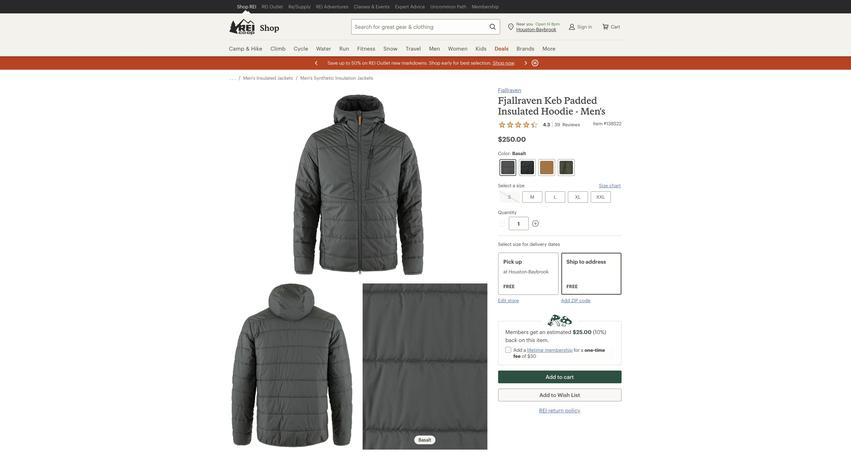 Task type: locate. For each thing, give the bounding box(es) containing it.
of $30
[[521, 354, 536, 359]]

add for add to wish list
[[540, 392, 550, 399]]

markdowns.
[[402, 60, 428, 66]]

3 . from the left
[[235, 75, 236, 81]]

0 horizontal spatial outlet
[[270, 4, 283, 9]]

for left one- on the bottom right of the page
[[574, 348, 580, 353]]

shop left now
[[493, 60, 504, 66]]

rei for rei outlet
[[262, 4, 269, 9]]

1 horizontal spatial basalt
[[513, 151, 526, 156]]

fjallraven fjallraven keb padded insulated hoodie - men's
[[498, 87, 606, 117]]

cart
[[611, 24, 620, 29]]

baybrook down delivery
[[529, 269, 549, 275]]

rei left rei outlet
[[250, 4, 256, 9]]

men's right the '. . .' dropdown button
[[243, 75, 255, 81]]

outlet left 'new'
[[377, 60, 390, 66]]

members
[[506, 329, 529, 336]]

1 vertical spatial basalt
[[419, 438, 431, 443]]

for left best
[[453, 60, 459, 66]]

at
[[504, 269, 508, 275]]

1 vertical spatial select
[[498, 242, 512, 247]]

None field
[[352, 19, 501, 34]]

edit store button
[[498, 298, 519, 304]]

jackets down climb 'dropdown button'
[[277, 75, 293, 81]]

size
[[599, 183, 608, 189]]

fjallraven down fjallraven link
[[498, 95, 543, 106]]

list
[[571, 392, 580, 399]]

shop down 'rei outlet' link
[[260, 23, 279, 33]]

size up pick up
[[513, 242, 521, 247]]

to left cart
[[558, 374, 563, 381]]

0 horizontal spatial jackets
[[277, 75, 293, 81]]

cart
[[564, 374, 574, 381]]

membership
[[545, 348, 573, 353]]

store
[[508, 298, 519, 304]]

None number field
[[509, 217, 529, 231]]

1 horizontal spatial &
[[371, 4, 375, 9]]

classes & events link
[[351, 0, 393, 13]]

on right 50%
[[362, 60, 368, 66]]

a left one- on the bottom right of the page
[[581, 348, 584, 353]]

to left 50%
[[346, 60, 350, 66]]

for
[[453, 60, 459, 66], [523, 242, 529, 247], [574, 348, 580, 353]]

now
[[505, 60, 515, 66]]

0 vertical spatial fjallraven
[[498, 87, 521, 93]]

events
[[376, 4, 390, 9]]

add to cart button
[[498, 371, 622, 384]]

1 horizontal spatial jackets
[[358, 75, 373, 81]]

size up s 'button'
[[517, 183, 525, 189]]

0 vertical spatial outlet
[[270, 4, 283, 9]]

one-
[[585, 348, 595, 353]]

lifetime
[[527, 348, 544, 353]]

promotional messages marquee
[[0, 56, 851, 70]]

1 horizontal spatial insulated
[[498, 106, 539, 117]]

1 vertical spatial houston-
[[509, 269, 529, 275]]

color: chestnut image
[[540, 161, 554, 175]]

jackets down 50%
[[358, 75, 373, 81]]

0 vertical spatial &
[[371, 4, 375, 9]]

add to cart
[[546, 374, 574, 381]]

to inside add to cart popup button
[[558, 374, 563, 381]]

rei inside promotional messages "marquee"
[[369, 60, 376, 66]]

to right "ship"
[[579, 259, 585, 265]]

select up the pick
[[498, 242, 512, 247]]

1 vertical spatial insulated
[[498, 106, 539, 117]]

rei right 'shop rei'
[[262, 4, 269, 9]]

2 / from the left
[[296, 75, 298, 81]]

rei inside rei return policy button
[[539, 408, 547, 414]]

rei return policy button
[[539, 407, 581, 415]]

1 vertical spatial &
[[246, 45, 250, 52]]

an
[[540, 329, 546, 336]]

size chart button
[[599, 183, 621, 189]]

up right the pick
[[516, 259, 522, 265]]

uncommon path link
[[428, 0, 469, 13]]

insulated down hike
[[257, 75, 276, 81]]

1 vertical spatial fjallraven
[[498, 95, 543, 106]]

address
[[586, 259, 606, 265]]

1 horizontal spatial .
[[232, 75, 233, 81]]

insulated down fjallraven link
[[498, 106, 539, 117]]

men's left synthetic
[[300, 75, 313, 81]]

estimated
[[547, 329, 572, 336]]

up inside promotional messages "marquee"
[[339, 60, 345, 66]]

shop inside "link"
[[237, 4, 248, 9]]

decrement quantity image
[[498, 220, 506, 228]]

0 horizontal spatial on
[[362, 60, 368, 66]]

1 vertical spatial for
[[523, 242, 529, 247]]

(10%)
[[593, 329, 606, 336]]

rei inside rei adventures link
[[316, 4, 323, 9]]

sign in link
[[565, 20, 595, 33]]

rei outlet
[[262, 4, 283, 9]]

on
[[362, 60, 368, 66], [519, 337, 525, 344]]

2 horizontal spatial for
[[574, 348, 580, 353]]

1 horizontal spatial outlet
[[377, 60, 390, 66]]

2 horizontal spatial men's
[[581, 106, 606, 117]]

a
[[513, 183, 515, 189], [524, 348, 526, 353], [581, 348, 584, 353]]

men
[[429, 45, 440, 52]]

outlet
[[270, 4, 283, 9], [377, 60, 390, 66]]

houston- down pick up
[[509, 269, 529, 275]]

outlet up shop link
[[270, 4, 283, 9]]

0 horizontal spatial a
[[513, 183, 515, 189]]

get
[[530, 329, 538, 336]]

pick up
[[504, 259, 522, 265]]

back
[[506, 337, 518, 344]]

a up of
[[524, 348, 526, 353]]

rei inside shop rei "link"
[[250, 4, 256, 9]]

2 fjallraven from the top
[[498, 95, 543, 106]]

insulated inside fjallraven fjallraven keb padded insulated hoodie - men's
[[498, 106, 539, 117]]

1 vertical spatial on
[[519, 337, 525, 344]]

quantity
[[498, 210, 517, 215]]

s button
[[500, 192, 520, 203]]

xl button
[[568, 192, 588, 203]]

& left events
[[371, 4, 375, 9]]

0 horizontal spatial up
[[339, 60, 345, 66]]

men's
[[243, 75, 255, 81], [300, 75, 313, 81], [581, 106, 606, 117]]

shop left early
[[429, 60, 440, 66]]

policy
[[565, 408, 581, 414]]

shop up rei co-op, go to rei.com home page link
[[237, 4, 248, 9]]

free up zip
[[567, 284, 578, 290]]

brands button
[[513, 40, 539, 57]]

1 horizontal spatial up
[[516, 259, 522, 265]]

re/supply
[[289, 4, 311, 9]]

you
[[526, 21, 533, 26]]

& inside dropdown button
[[246, 45, 250, 52]]

of
[[522, 354, 526, 359]]

/ left synthetic
[[296, 75, 298, 81]]

color: basalt image
[[501, 161, 515, 175]]

rei co-op, go to rei.com home page link
[[229, 19, 255, 35]]

to inside add to wish list button
[[551, 392, 557, 399]]

chart
[[610, 183, 621, 189]]

1 horizontal spatial free
[[567, 284, 578, 290]]

0 horizontal spatial free
[[504, 284, 515, 290]]

2 horizontal spatial .
[[235, 75, 236, 81]]

basalt
[[513, 151, 526, 156], [419, 438, 431, 443]]

1 horizontal spatial /
[[296, 75, 298, 81]]

baybrook down til
[[536, 26, 557, 32]]

0 vertical spatial for
[[453, 60, 459, 66]]

time
[[595, 348, 605, 353]]

next message image
[[522, 59, 530, 67]]

0 vertical spatial up
[[339, 60, 345, 66]]

rei inside 'rei outlet' link
[[262, 4, 269, 9]]

add up fee
[[514, 348, 523, 353]]

2 vertical spatial for
[[574, 348, 580, 353]]

0 horizontal spatial /
[[239, 75, 240, 81]]

on left this
[[519, 337, 525, 344]]

increment quantity image
[[531, 220, 540, 228]]

best
[[460, 60, 470, 66]]

2 free from the left
[[567, 284, 578, 290]]

re/supply link
[[286, 0, 313, 13]]

50%
[[351, 60, 361, 66]]

0 horizontal spatial for
[[453, 60, 459, 66]]

fjallraven down now
[[498, 87, 521, 93]]

1 vertical spatial up
[[516, 259, 522, 265]]

for inside promotional messages "marquee"
[[453, 60, 459, 66]]

add left wish
[[540, 392, 550, 399]]

to for add to wish list
[[551, 392, 557, 399]]

0 vertical spatial baybrook
[[536, 26, 557, 32]]

membership link
[[469, 0, 502, 13]]

insulated
[[257, 75, 276, 81], [498, 106, 539, 117]]

None search field
[[339, 19, 501, 34]]

a up s 'button'
[[513, 183, 515, 189]]

uncommon
[[431, 4, 456, 9]]

sign
[[578, 24, 587, 29]]

2 select from the top
[[498, 242, 512, 247]]

pause banner message scrolling image
[[531, 59, 539, 67]]

free up edit store
[[504, 284, 515, 290]]

0 vertical spatial select
[[498, 183, 512, 189]]

select a size element
[[498, 183, 622, 204]]

add left cart
[[546, 374, 556, 381]]

item #138522
[[593, 121, 622, 127]]

39 reviews
[[555, 122, 580, 128]]

men's up item
[[581, 106, 606, 117]]

new
[[391, 60, 400, 66]]

1 select from the top
[[498, 183, 512, 189]]

0 vertical spatial on
[[362, 60, 368, 66]]

wish
[[558, 392, 570, 399]]

rei
[[250, 4, 256, 9], [262, 4, 269, 9], [316, 4, 323, 9], [369, 60, 376, 66], [539, 408, 547, 414]]

0 horizontal spatial basalt
[[419, 438, 431, 443]]

0 vertical spatial houston-
[[517, 26, 536, 32]]

add left zip
[[561, 298, 570, 304]]

0 vertical spatial size
[[517, 183, 525, 189]]

0 vertical spatial insulated
[[257, 75, 276, 81]]

rei left adventures
[[316, 4, 323, 9]]

for left delivery
[[523, 242, 529, 247]]

classes
[[354, 4, 370, 9]]

rei down fitness dropdown button
[[369, 60, 376, 66]]

baybrook
[[536, 26, 557, 32], [529, 269, 549, 275]]

$30
[[528, 354, 536, 359]]

select up "s"
[[498, 183, 512, 189]]

early
[[442, 60, 452, 66]]

1 horizontal spatial a
[[524, 348, 526, 353]]

ship to address
[[567, 259, 606, 265]]

& left hike
[[246, 45, 250, 52]]

0 horizontal spatial .
[[230, 75, 231, 81]]

1 horizontal spatial on
[[519, 337, 525, 344]]

to
[[346, 60, 350, 66], [579, 259, 585, 265], [558, 374, 563, 381], [551, 392, 557, 399]]

rei left return
[[539, 408, 547, 414]]

rei outlet link
[[259, 0, 286, 13]]

on inside members get an estimated $25.00 (10%) back on this item.
[[519, 337, 525, 344]]

up for pick
[[516, 259, 522, 265]]

/ right the '. . .' dropdown button
[[239, 75, 240, 81]]

& for camp
[[246, 45, 250, 52]]

save up to 50% on rei outlet new markdowns. shop early for best selection. shop now
[[328, 60, 515, 66]]

select for select a size
[[498, 183, 512, 189]]

1 vertical spatial outlet
[[377, 60, 390, 66]]

to left wish
[[551, 392, 557, 399]]

xxl
[[597, 194, 605, 200]]

men's inside fjallraven fjallraven keb padded insulated hoodie - men's
[[581, 106, 606, 117]]

cycle button
[[290, 40, 312, 57]]

rei adventures
[[316, 4, 349, 9]]

zip
[[572, 298, 578, 304]]

up right save
[[339, 60, 345, 66]]

add to wish list
[[540, 392, 580, 399]]

houston- inside 'near you open til 8pm houston-baybrook'
[[517, 26, 536, 32]]

0 horizontal spatial &
[[246, 45, 250, 52]]

1 free from the left
[[504, 284, 515, 290]]

add inside popup button
[[546, 374, 556, 381]]

houston- down "you"
[[517, 26, 536, 32]]



Task type: describe. For each thing, give the bounding box(es) containing it.
camp
[[229, 45, 244, 52]]

8pm
[[552, 21, 560, 26]]

kids button
[[472, 40, 491, 57]]

expert advice
[[395, 4, 425, 9]]

insulation
[[335, 75, 356, 81]]

women
[[448, 45, 468, 52]]

on inside "marquee"
[[362, 60, 368, 66]]

-
[[576, 106, 579, 117]]

shop rei
[[237, 4, 256, 9]]

snow button
[[380, 40, 402, 57]]

adventures
[[324, 4, 349, 9]]

2 . from the left
[[232, 75, 233, 81]]

1 / from the left
[[239, 75, 240, 81]]

near you open til 8pm houston-baybrook
[[517, 21, 560, 32]]

rei co-op, go to rei.com home page image
[[229, 19, 255, 35]]

men's insulated jackets link
[[243, 75, 293, 81]]

select a size
[[498, 183, 525, 189]]

#138522
[[604, 121, 622, 127]]

deals button
[[491, 40, 513, 57]]

color: black image
[[521, 161, 534, 175]]

travel
[[406, 45, 421, 52]]

padded
[[564, 95, 597, 106]]

none field inside 'shop' banner
[[352, 19, 501, 34]]

1 vertical spatial baybrook
[[529, 269, 549, 275]]

rei adventures link
[[313, 0, 351, 13]]

add for add a lifetime membership for a
[[514, 348, 523, 353]]

outlet inside promotional messages "marquee"
[[377, 60, 390, 66]]

edit store
[[498, 298, 519, 304]]

classes & events
[[354, 4, 390, 9]]

$25.00
[[573, 329, 592, 336]]

2 horizontal spatial a
[[581, 348, 584, 353]]

previous message image
[[312, 59, 320, 67]]

shop link
[[260, 23, 279, 33]]

1 fjallraven from the top
[[498, 87, 521, 93]]

basalt inside popup button
[[419, 438, 431, 443]]

rei return policy
[[539, 408, 581, 414]]

0 horizontal spatial men's
[[243, 75, 255, 81]]

2 jackets from the left
[[358, 75, 373, 81]]

& for classes
[[371, 4, 375, 9]]

s
[[508, 194, 511, 200]]

none search field inside 'shop' banner
[[339, 19, 501, 34]]

. . . / men's insulated jackets / men's synthetic insulation jackets
[[230, 75, 373, 81]]

advice
[[410, 4, 425, 9]]

select for select size for delivery dates
[[498, 242, 512, 247]]

lifetime membership button
[[527, 348, 573, 354]]

0 vertical spatial basalt
[[513, 151, 526, 156]]

1 horizontal spatial men's
[[300, 75, 313, 81]]

m button
[[522, 192, 543, 203]]

keb
[[545, 95, 562, 106]]

color: deep forest image
[[560, 161, 573, 175]]

size chart
[[599, 183, 621, 189]]

outlet inside 'shop' banner
[[270, 4, 283, 9]]

ship
[[567, 259, 578, 265]]

kids
[[476, 45, 487, 52]]

sign in
[[578, 24, 592, 29]]

fjallraven link
[[498, 87, 521, 94]]

path
[[457, 4, 467, 9]]

fitness button
[[353, 40, 380, 57]]

this
[[527, 337, 535, 344]]

shop rei link
[[234, 0, 259, 13]]

rei for rei return policy
[[539, 408, 547, 414]]

rei for rei adventures
[[316, 4, 323, 9]]

a for select
[[513, 183, 515, 189]]

shop banner
[[0, 0, 851, 57]]

to for add to cart
[[558, 374, 563, 381]]

til
[[547, 21, 551, 26]]

uncommon path
[[431, 4, 467, 9]]

4.3
[[543, 122, 550, 128]]

add for add zip code
[[561, 298, 570, 304]]

fee
[[514, 354, 521, 359]]

reviews
[[563, 122, 580, 128]]

fitness
[[357, 45, 376, 52]]

0 horizontal spatial insulated
[[257, 75, 276, 81]]

delivery
[[530, 242, 547, 247]]

add zip code button
[[561, 298, 591, 304]]

xxl button
[[591, 192, 611, 203]]

snow
[[384, 45, 398, 52]]

to for ship to address
[[579, 259, 585, 265]]

women button
[[444, 40, 472, 57]]

item.
[[537, 337, 549, 344]]

1 vertical spatial size
[[513, 242, 521, 247]]

water button
[[312, 40, 335, 57]]

up for save
[[339, 60, 345, 66]]

1 horizontal spatial for
[[523, 242, 529, 247]]

a for add
[[524, 348, 526, 353]]

to inside promotional messages "marquee"
[[346, 60, 350, 66]]

baybrook inside 'near you open til 8pm houston-baybrook'
[[536, 26, 557, 32]]

Search for great gear & clothing text field
[[352, 19, 501, 34]]

more
[[543, 45, 556, 52]]

in
[[588, 24, 592, 29]]

add a lifetime membership for a
[[514, 348, 585, 353]]

deals
[[495, 45, 509, 52]]

select size for delivery dates
[[498, 242, 560, 247]]

hike
[[251, 45, 262, 52]]

1 . from the left
[[230, 75, 231, 81]]

return
[[549, 408, 564, 414]]

m
[[530, 194, 534, 200]]

search image
[[489, 23, 497, 31]]

l button
[[545, 192, 565, 203]]

near
[[517, 21, 525, 26]]

climb
[[271, 45, 286, 52]]

xl
[[575, 194, 581, 200]]

run button
[[335, 40, 353, 57]]

pick
[[504, 259, 514, 265]]

1 jackets from the left
[[277, 75, 293, 81]]

add for add to cart
[[546, 374, 556, 381]]

synthetic
[[314, 75, 334, 81]]

water
[[316, 45, 331, 52]]

$250.00
[[498, 135, 526, 143]]



Task type: vqa. For each thing, say whether or not it's contained in the screenshot.
the topmost Insulated
yes



